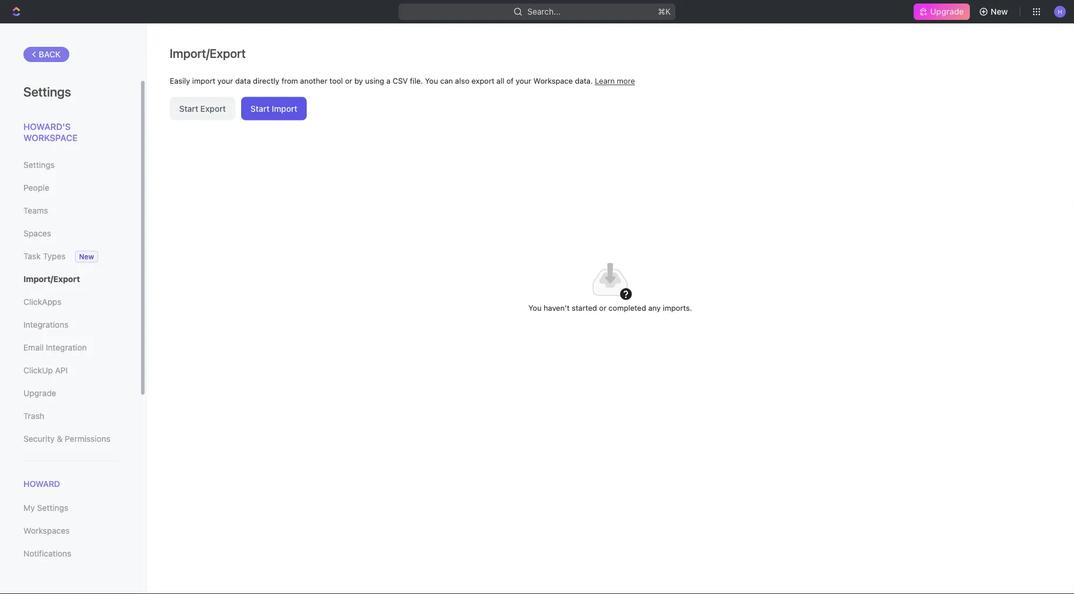 Task type: locate. For each thing, give the bounding box(es) containing it.
upgrade down clickup
[[23, 389, 56, 398]]

0 horizontal spatial upgrade link
[[23, 384, 117, 404]]

start left import
[[251, 104, 270, 113]]

new
[[991, 7, 1009, 16], [79, 253, 94, 261]]

my settings
[[23, 504, 68, 513]]

haven't
[[544, 304, 570, 312]]

settings link
[[23, 155, 117, 175]]

data
[[235, 76, 251, 85]]

task types
[[23, 252, 66, 261]]

notifications
[[23, 549, 71, 559]]

0 horizontal spatial workspace
[[23, 133, 78, 143]]

0 vertical spatial upgrade link
[[915, 4, 970, 20]]

start for start import
[[251, 104, 270, 113]]

workspaces link
[[23, 521, 117, 541]]

upgrade link
[[915, 4, 970, 20], [23, 384, 117, 404]]

settings up howard's
[[23, 84, 71, 99]]

1 start from the left
[[179, 104, 198, 113]]

you left haven't
[[529, 304, 542, 312]]

0 vertical spatial import/export
[[170, 46, 246, 60]]

export
[[201, 104, 226, 113]]

new inside button
[[991, 7, 1009, 16]]

types
[[43, 252, 66, 261]]

1 vertical spatial or
[[600, 304, 607, 312]]

upgrade link left new button
[[915, 4, 970, 20]]

a
[[387, 76, 391, 85]]

also
[[455, 76, 470, 85]]

clickup
[[23, 366, 53, 375]]

import/export down types
[[23, 274, 80, 284]]

you
[[425, 76, 438, 85], [529, 304, 542, 312]]

easily
[[170, 76, 190, 85]]

1 horizontal spatial workspace
[[534, 76, 573, 85]]

export
[[472, 76, 495, 85]]

by
[[355, 76, 363, 85]]

start inside start export "button"
[[179, 104, 198, 113]]

start for start export
[[179, 104, 198, 113]]

clickapps
[[23, 297, 61, 307]]

started
[[572, 304, 597, 312]]

0 horizontal spatial upgrade
[[23, 389, 56, 398]]

email integration
[[23, 343, 87, 353]]

import/export up import
[[170, 46, 246, 60]]

upgrade inside settings element
[[23, 389, 56, 398]]

workspace inside settings element
[[23, 133, 78, 143]]

2 vertical spatial settings
[[37, 504, 68, 513]]

completed
[[609, 304, 647, 312]]

start left export
[[179, 104, 198, 113]]

0 horizontal spatial new
[[79, 253, 94, 261]]

or
[[345, 76, 353, 85], [600, 304, 607, 312]]

import
[[192, 76, 216, 85]]

new button
[[975, 2, 1016, 21]]

1 vertical spatial you
[[529, 304, 542, 312]]

can
[[441, 76, 453, 85]]

1 horizontal spatial start
[[251, 104, 270, 113]]

settings right the my
[[37, 504, 68, 513]]

spaces
[[23, 229, 51, 238]]

trash link
[[23, 407, 117, 426]]

1 horizontal spatial new
[[991, 7, 1009, 16]]

security
[[23, 434, 55, 444]]

0 horizontal spatial import/export
[[23, 274, 80, 284]]

or right started
[[600, 304, 607, 312]]

security & permissions link
[[23, 429, 117, 449]]

my settings link
[[23, 499, 117, 519]]

1 horizontal spatial import/export
[[170, 46, 246, 60]]

1 horizontal spatial upgrade
[[931, 7, 965, 16]]

you haven't started or completed any imports.
[[529, 304, 693, 312]]

your right of in the left top of the page
[[516, 76, 532, 85]]

settings element
[[0, 23, 146, 595]]

0 vertical spatial or
[[345, 76, 353, 85]]

1 vertical spatial upgrade link
[[23, 384, 117, 404]]

start export button
[[170, 97, 235, 120]]

import
[[272, 104, 298, 113]]

workspace left data.
[[534, 76, 573, 85]]

settings
[[23, 84, 71, 99], [23, 160, 55, 170], [37, 504, 68, 513]]

0 horizontal spatial start
[[179, 104, 198, 113]]

&
[[57, 434, 63, 444]]

0 vertical spatial settings
[[23, 84, 71, 99]]

start
[[179, 104, 198, 113], [251, 104, 270, 113]]

0 horizontal spatial you
[[425, 76, 438, 85]]

another
[[300, 76, 328, 85]]

import/export link
[[23, 269, 117, 289]]

from
[[282, 76, 298, 85]]

teams link
[[23, 201, 117, 221]]

you left can
[[425, 76, 438, 85]]

0 vertical spatial upgrade
[[931, 7, 965, 16]]

howard's
[[23, 121, 71, 132]]

upgrade
[[931, 7, 965, 16], [23, 389, 56, 398]]

email
[[23, 343, 44, 353]]

integrations
[[23, 320, 69, 330]]

upgrade link down clickup api link
[[23, 384, 117, 404]]

start export
[[179, 104, 226, 113]]

1 vertical spatial settings
[[23, 160, 55, 170]]

1 vertical spatial import/export
[[23, 274, 80, 284]]

upgrade left new button
[[931, 7, 965, 16]]

email integration link
[[23, 338, 117, 358]]

your left the data
[[218, 76, 233, 85]]

0 horizontal spatial your
[[218, 76, 233, 85]]

or left 'by'
[[345, 76, 353, 85]]

start import
[[251, 104, 298, 113]]

integration
[[46, 343, 87, 353]]

your
[[218, 76, 233, 85], [516, 76, 532, 85]]

1 vertical spatial new
[[79, 253, 94, 261]]

clickapps link
[[23, 292, 117, 312]]

howard
[[23, 479, 60, 489]]

security & permissions
[[23, 434, 110, 444]]

directly
[[253, 76, 280, 85]]

1 vertical spatial upgrade
[[23, 389, 56, 398]]

my
[[23, 504, 35, 513]]

tool
[[330, 76, 343, 85]]

spaces link
[[23, 224, 117, 244]]

⌘k
[[659, 7, 671, 16]]

learn more link
[[595, 76, 635, 85]]

0 vertical spatial new
[[991, 7, 1009, 16]]

workspace
[[534, 76, 573, 85], [23, 133, 78, 143]]

1 horizontal spatial your
[[516, 76, 532, 85]]

start inside start import button
[[251, 104, 270, 113]]

2 start from the left
[[251, 104, 270, 113]]

settings up people
[[23, 160, 55, 170]]

data.
[[575, 76, 593, 85]]

back link
[[23, 47, 70, 62]]

workspace down howard's
[[23, 133, 78, 143]]

1 vertical spatial workspace
[[23, 133, 78, 143]]

trash
[[23, 412, 44, 421]]

import/export
[[170, 46, 246, 60], [23, 274, 80, 284]]



Task type: vqa. For each thing, say whether or not it's contained in the screenshot.
Parks's
no



Task type: describe. For each thing, give the bounding box(es) containing it.
1 your from the left
[[218, 76, 233, 85]]

csv
[[393, 76, 408, 85]]

all
[[497, 76, 505, 85]]

0 horizontal spatial or
[[345, 76, 353, 85]]

workspaces
[[23, 526, 70, 536]]

people link
[[23, 178, 117, 198]]

1 horizontal spatial you
[[529, 304, 542, 312]]

new inside settings element
[[79, 253, 94, 261]]

file.
[[410, 76, 423, 85]]

people
[[23, 183, 49, 193]]

h button
[[1051, 2, 1070, 21]]

0 vertical spatial workspace
[[534, 76, 573, 85]]

import/export inside settings element
[[23, 274, 80, 284]]

api
[[55, 366, 68, 375]]

1 horizontal spatial or
[[600, 304, 607, 312]]

more
[[617, 76, 635, 85]]

2 your from the left
[[516, 76, 532, 85]]

no data image
[[587, 256, 634, 303]]

clickup api
[[23, 366, 68, 375]]

task
[[23, 252, 41, 261]]

permissions
[[65, 434, 110, 444]]

teams
[[23, 206, 48, 216]]

1 horizontal spatial upgrade link
[[915, 4, 970, 20]]

search...
[[528, 7, 561, 16]]

any
[[649, 304, 661, 312]]

h
[[1059, 8, 1063, 15]]

clickup api link
[[23, 361, 117, 381]]

integrations link
[[23, 315, 117, 335]]

of
[[507, 76, 514, 85]]

0 vertical spatial you
[[425, 76, 438, 85]]

notifications link
[[23, 544, 117, 564]]

imports.
[[663, 304, 693, 312]]

howard's workspace
[[23, 121, 78, 143]]

start import button
[[241, 97, 307, 120]]

using
[[365, 76, 385, 85]]

learn
[[595, 76, 615, 85]]

easily import your data directly from another tool or by using a csv file. you can also export all of your workspace data. learn more
[[170, 76, 635, 85]]

back
[[39, 49, 61, 59]]



